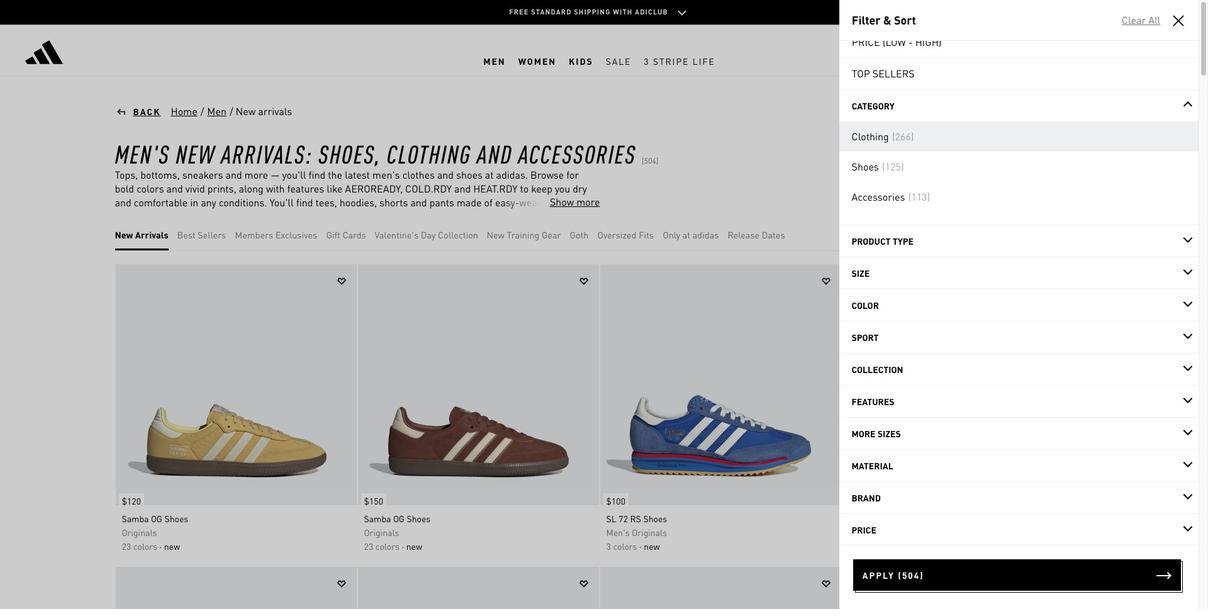 Task type: vqa. For each thing, say whether or not it's contained in the screenshot.
Collection to the left
yes



Task type: describe. For each thing, give the bounding box(es) containing it.
new for new training gear
[[487, 229, 505, 241]]

colors down $150
[[376, 541, 400, 552]]

and down 'jersey,'
[[145, 224, 161, 237]]

$150 link
[[358, 487, 387, 509]]

release dates link
[[728, 228, 785, 242]]

away
[[958, 513, 978, 524]]

$100
[[607, 495, 626, 507]]

list containing new arrivals
[[115, 219, 794, 251]]

back button
[[115, 105, 161, 118]]

apply (504)
[[863, 570, 925, 581]]

0 vertical spatial prints,
[[208, 182, 236, 195]]

0 horizontal spatial men's
[[115, 137, 170, 169]]

originals inside sl 72 rs shoes men's originals 3 colors · new
[[632, 527, 667, 538]]

pants
[[430, 196, 454, 209]]

standard
[[532, 7, 572, 16]]

$180 link
[[843, 487, 871, 509]]

at inside tops, bottoms, sneakers and more — you'll find the latest men's clothes and shoes at adidas. browse for bold colors and vivid prints, along with features like aeroready, cold.rdy and heat.rdy to keep you dry and comfortable in any conditions. you'll find tees, hoodies, shorts and pants made of easy-wearing fabrics like jersey, french terry and fleece. then add shoes designed for your favorite activity. look for brilliant colors and bold prints, along with breathable uppers and soft cushioning to bring out your best.
[[485, 168, 494, 181]]

members exclusives link
[[235, 228, 317, 242]]

fabrics
[[558, 196, 588, 209]]

colors inside sl 72 rs shoes men's originals 3 colors · new
[[613, 541, 637, 552]]

0 vertical spatial like
[[327, 182, 343, 195]]

brilliant
[[537, 210, 572, 223]]

0 horizontal spatial clothing
[[387, 137, 471, 169]]

[504]
[[642, 156, 659, 166]]

top sellers
[[852, 67, 915, 80]]

og for $120
[[151, 513, 162, 524]]

members
[[235, 229, 273, 241]]

0 horizontal spatial bold
[[115, 182, 134, 195]]

and down conditions.
[[222, 210, 239, 223]]

dates
[[762, 229, 785, 241]]

easy-
[[495, 196, 520, 209]]

you'll
[[270, 196, 294, 209]]

product type
[[852, 235, 914, 247]]

1 vertical spatial bold
[[164, 224, 183, 237]]

fleece.
[[241, 210, 271, 223]]

collection inside list
[[438, 229, 478, 241]]

0 horizontal spatial to
[[439, 224, 448, 237]]

· for $120
[[160, 541, 162, 552]]

category
[[852, 100, 895, 111]]

product
[[852, 235, 891, 247]]

color
[[852, 300, 879, 311]]

cold.rdy
[[406, 182, 452, 195]]

1 vertical spatial prints,
[[186, 224, 214, 237]]

1 new from the left
[[164, 541, 180, 552]]

terry
[[198, 210, 220, 223]]

soccer black predator 24 league low freestyle shoes image
[[116, 567, 357, 609]]

tees,
[[316, 196, 337, 209]]

new arrivals
[[115, 229, 169, 241]]

in
[[190, 196, 198, 209]]

new for new arrivals
[[236, 105, 256, 118]]

release dates
[[728, 229, 785, 241]]

best sellers
[[177, 229, 226, 241]]

filter & sort
[[852, 13, 916, 27]]

inter
[[849, 513, 868, 524]]

brand
[[852, 492, 881, 504]]

vivid
[[186, 182, 205, 195]]

0 vertical spatial to
[[520, 182, 529, 195]]

sl
[[607, 513, 617, 524]]

men
[[207, 105, 227, 118]]

originals for $120
[[122, 527, 157, 538]]

rs
[[631, 513, 642, 524]]

top
[[852, 67, 870, 80]]

best
[[177, 229, 196, 241]]

miami
[[870, 513, 894, 524]]

fits
[[639, 229, 654, 241]]

breathable
[[265, 224, 313, 237]]

heat.rdy
[[474, 182, 518, 195]]

only at adidas link
[[663, 228, 719, 242]]

men's new arrivals: shoes, clothing and accessories [504]
[[115, 137, 659, 169]]

0 vertical spatial shoes
[[456, 168, 483, 181]]

shipping
[[574, 7, 611, 16]]

arrivals
[[135, 229, 169, 241]]

and up cold.rdy
[[438, 168, 454, 181]]

cards
[[343, 229, 366, 241]]

1 vertical spatial along
[[217, 224, 242, 237]]

sport
[[852, 332, 879, 343]]

and up made
[[455, 182, 471, 195]]

23 for $150
[[364, 541, 374, 552]]

and down designed
[[350, 224, 366, 237]]

shoes,
[[319, 137, 381, 169]]

favorite
[[426, 210, 459, 223]]

conditions.
[[219, 196, 267, 209]]

goth link
[[570, 228, 589, 242]]

cushioning
[[388, 224, 436, 237]]

1 vertical spatial find
[[296, 196, 313, 209]]

wearing
[[520, 196, 556, 209]]

oversized fits
[[598, 229, 654, 241]]

oversized fits link
[[598, 228, 654, 242]]

men's inside inter miami cf 23/24 messi away authentic jersey men's soccer new
[[849, 527, 872, 538]]

only at adidas
[[663, 229, 719, 241]]

1 horizontal spatial your
[[493, 224, 512, 237]]

main navigation element
[[287, 46, 913, 76]]

clothes
[[403, 168, 435, 181]]

adidas
[[693, 229, 719, 241]]

sellers for top sellers
[[873, 67, 915, 80]]

show
[[550, 195, 574, 208]]

(113)
[[909, 190, 931, 203]]

high)
[[916, 35, 942, 48]]

gift
[[326, 229, 340, 241]]

0 vertical spatial your
[[403, 210, 423, 223]]

the
[[328, 168, 342, 181]]

1 vertical spatial shoes
[[317, 210, 343, 223]]

inter miami cf 23/24 messi away authentic jersey men's soccer new
[[849, 513, 1045, 552]]

sizes
[[878, 428, 901, 439]]

new up vivid
[[176, 137, 215, 169]]

best sellers link
[[177, 228, 226, 242]]

at inside list
[[683, 229, 691, 241]]

new training gear link
[[487, 228, 561, 242]]

gift cards
[[326, 229, 366, 241]]

more sizes
[[852, 428, 901, 439]]

(266)
[[893, 130, 915, 143]]

bottoms,
[[141, 168, 180, 181]]

· inside sl 72 rs shoes men's originals 3 colors · new
[[640, 541, 642, 552]]

messi
[[933, 513, 956, 524]]

soft
[[369, 224, 385, 237]]

free standard shipping with adiclub
[[509, 7, 668, 16]]



Task type: locate. For each thing, give the bounding box(es) containing it.
men link
[[207, 104, 227, 119]]

new down look
[[487, 229, 505, 241]]

clear all link
[[1122, 13, 1162, 27]]

1 horizontal spatial originals
[[364, 527, 399, 538]]

2 samba og shoes originals 23 colors · new from the left
[[364, 513, 431, 552]]

2 og from the left
[[393, 513, 405, 524]]

price for price (high - low)
[[852, 3, 880, 17]]

originals
[[122, 527, 157, 538], [364, 527, 399, 538], [632, 527, 667, 538]]

your down look
[[493, 224, 512, 237]]

new
[[236, 105, 256, 118], [176, 137, 215, 169], [115, 229, 133, 241], [487, 229, 505, 241]]

1 price from the top
[[852, 3, 880, 17]]

1 vertical spatial your
[[493, 224, 512, 237]]

oversized
[[598, 229, 637, 241]]

men's
[[115, 137, 170, 169], [607, 527, 630, 538], [849, 527, 872, 538]]

any
[[201, 196, 216, 209]]

samba for $120
[[122, 513, 149, 524]]

prints, down terry
[[186, 224, 214, 237]]

1 vertical spatial with
[[244, 224, 263, 237]]

3 new from the left
[[644, 541, 660, 552]]

1 vertical spatial sellers
[[198, 229, 226, 241]]

men's originals blue sl 72 rs shoes image
[[600, 264, 841, 506]]

new for new arrivals
[[115, 229, 133, 241]]

then
[[273, 210, 295, 223]]

samba down $150
[[364, 513, 391, 524]]

1 vertical spatial price
[[852, 35, 880, 48]]

(125)
[[883, 160, 905, 173]]

new left arrivals
[[115, 229, 133, 241]]

og for $150
[[393, 513, 405, 524]]

price for price (low - high)
[[852, 35, 880, 48]]

clothing up cold.rdy
[[387, 137, 471, 169]]

at
[[485, 168, 494, 181], [683, 229, 691, 241]]

0 horizontal spatial your
[[403, 210, 423, 223]]

tops,
[[115, 168, 138, 181]]

0 vertical spatial sellers
[[873, 67, 915, 80]]

with down fleece.
[[244, 224, 263, 237]]

uppers
[[316, 224, 347, 237]]

2 horizontal spatial ·
[[640, 541, 642, 552]]

0 vertical spatial along
[[239, 182, 264, 195]]

samba down "$120"
[[122, 513, 149, 524]]

at right only
[[683, 229, 691, 241]]

at up heat.rdy
[[485, 168, 494, 181]]

sellers inside list
[[198, 229, 226, 241]]

for
[[567, 168, 579, 181], [388, 210, 401, 223], [522, 210, 534, 223]]

bold down french
[[164, 224, 183, 237]]

1 horizontal spatial collection
[[852, 364, 904, 375]]

originals down $150
[[364, 527, 399, 538]]

1 horizontal spatial at
[[683, 229, 691, 241]]

jersey
[[1020, 513, 1045, 524]]

for up the best.
[[522, 210, 534, 223]]

0 vertical spatial price
[[852, 3, 880, 17]]

your up cushioning
[[403, 210, 423, 223]]

0 vertical spatial collection
[[438, 229, 478, 241]]

new
[[164, 541, 180, 552], [407, 541, 422, 552], [644, 541, 660, 552], [849, 541, 865, 552]]

to down 'favorite'
[[439, 224, 448, 237]]

sellers for best sellers
[[198, 229, 226, 241]]

samba og shoes originals 23 colors · new
[[122, 513, 188, 552], [364, 513, 431, 552]]

· for $150
[[402, 541, 404, 552]]

2 horizontal spatial for
[[567, 168, 579, 181]]

1 23 from the left
[[122, 541, 131, 552]]

you
[[555, 182, 571, 195]]

0 horizontal spatial with
[[244, 224, 263, 237]]

—
[[271, 168, 280, 181]]

filter
[[852, 13, 881, 27]]

like left 'jersey,'
[[115, 210, 131, 223]]

colors down 'jersey,'
[[115, 224, 142, 237]]

sl 72 rs shoes men's originals 3 colors · new
[[607, 513, 668, 552]]

originals down "$120"
[[122, 527, 157, 538]]

0 horizontal spatial 23
[[122, 541, 131, 552]]

comfortable
[[134, 196, 188, 209]]

3 originals from the left
[[632, 527, 667, 538]]

for up dry
[[567, 168, 579, 181]]

1 horizontal spatial more
[[577, 195, 600, 208]]

1 vertical spatial to
[[439, 224, 448, 237]]

accessories (113)
[[852, 190, 931, 203]]

2 new from the left
[[407, 541, 422, 552]]

best.
[[515, 224, 537, 237]]

0 vertical spatial find
[[309, 168, 326, 181]]

1 horizontal spatial like
[[327, 182, 343, 195]]

- left low)
[[912, 3, 916, 17]]

add
[[298, 210, 314, 223]]

2 horizontal spatial originals
[[632, 527, 667, 538]]

2 originals from the left
[[364, 527, 399, 538]]

1 horizontal spatial for
[[522, 210, 534, 223]]

valentine's day collection link
[[375, 228, 478, 242]]

gift cards link
[[326, 228, 366, 242]]

0 horizontal spatial samba og shoes originals 23 colors · new
[[122, 513, 188, 552]]

0 horizontal spatial samba
[[122, 513, 149, 524]]

0 horizontal spatial og
[[151, 513, 162, 524]]

1 horizontal spatial to
[[520, 182, 529, 195]]

originals beige samba og shoes image
[[116, 264, 357, 506]]

1 vertical spatial collection
[[852, 364, 904, 375]]

men's down 72
[[607, 527, 630, 538]]

collection down 'favorite'
[[438, 229, 478, 241]]

0 vertical spatial -
[[912, 3, 916, 17]]

0 horizontal spatial collection
[[438, 229, 478, 241]]

0 horizontal spatial accessories
[[518, 137, 637, 169]]

men's down back
[[115, 137, 170, 169]]

more
[[245, 168, 268, 181], [577, 195, 600, 208]]

men's soccer black inter miami cf 23/24 messi away authentic jersey image
[[843, 264, 1084, 506]]

(low
[[883, 35, 906, 48]]

0 horizontal spatial ·
[[160, 541, 162, 552]]

clear
[[1122, 13, 1146, 26]]

men's
[[373, 168, 400, 181]]

and
[[477, 137, 513, 169], [226, 168, 242, 181], [438, 168, 454, 181], [167, 182, 183, 195], [455, 182, 471, 195], [115, 196, 131, 209], [411, 196, 427, 209], [222, 210, 239, 223], [145, 224, 161, 237], [350, 224, 366, 237]]

originals down rs
[[632, 527, 667, 538]]

new arrivals link
[[115, 228, 169, 242]]

1 horizontal spatial sellers
[[873, 67, 915, 80]]

features
[[287, 182, 324, 195]]

1 vertical spatial more
[[577, 195, 600, 208]]

sellers down (low
[[873, 67, 915, 80]]

1 horizontal spatial 23
[[364, 541, 374, 552]]

adidas.
[[496, 168, 528, 181]]

new training gear
[[487, 229, 561, 241]]

colors right 3
[[613, 541, 637, 552]]

price left &
[[852, 3, 880, 17]]

1 vertical spatial like
[[115, 210, 131, 223]]

(high
[[883, 3, 909, 17]]

price (low - high)
[[852, 35, 942, 48]]

and down cold.rdy
[[411, 196, 427, 209]]

23 for $120
[[122, 541, 131, 552]]

exclusives
[[276, 229, 317, 241]]

gear
[[542, 229, 561, 241]]

along up conditions.
[[239, 182, 264, 195]]

and up comfortable
[[167, 182, 183, 195]]

sort
[[894, 13, 916, 27]]

1 samba from the left
[[122, 513, 149, 524]]

new inside sl 72 rs shoes men's originals 3 colors · new
[[644, 541, 660, 552]]

collection up features
[[852, 364, 904, 375]]

activity.
[[462, 210, 495, 223]]

find up features
[[309, 168, 326, 181]]

- for high)
[[909, 35, 913, 48]]

release
[[728, 229, 760, 241]]

1 vertical spatial -
[[909, 35, 913, 48]]

1 · from the left
[[160, 541, 162, 552]]

new inside inter miami cf 23/24 messi away authentic jersey men's soccer new
[[849, 541, 865, 552]]

0 vertical spatial at
[[485, 168, 494, 181]]

1 vertical spatial accessories
[[852, 190, 906, 203]]

2 23 from the left
[[364, 541, 374, 552]]

for down shorts
[[388, 210, 401, 223]]

shoes (125)
[[852, 160, 905, 173]]

accessories down shoes (125)
[[852, 190, 906, 203]]

samba og shoes originals 23 colors · new for $150
[[364, 513, 431, 552]]

4 new from the left
[[849, 541, 865, 552]]

$120 link
[[116, 487, 144, 509]]

1 horizontal spatial clothing
[[852, 130, 889, 143]]

men's down 'inter'
[[849, 527, 872, 538]]

0 horizontal spatial shoes
[[317, 210, 343, 223]]

1 horizontal spatial samba og shoes originals 23 colors · new
[[364, 513, 431, 552]]

more left —
[[245, 168, 268, 181]]

2 price from the top
[[852, 35, 880, 48]]

like down the
[[327, 182, 343, 195]]

sneakers
[[182, 168, 223, 181]]

0 horizontal spatial like
[[115, 210, 131, 223]]

basketball turquoise ae 1 basketball shoes image
[[600, 567, 841, 609]]

bold
[[115, 182, 134, 195], [164, 224, 183, 237]]

samba
[[122, 513, 149, 524], [364, 513, 391, 524]]

men's sportswear green tiro cargo pants image
[[843, 567, 1084, 609]]

23 down "$120"
[[122, 541, 131, 552]]

valentine's
[[375, 229, 419, 241]]

shoes up made
[[456, 168, 483, 181]]

2 samba from the left
[[364, 513, 391, 524]]

1 originals from the left
[[122, 527, 157, 538]]

colors down "$120"
[[133, 541, 157, 552]]

more inside tops, bottoms, sneakers and more — you'll find the latest men's clothes and shoes at adidas. browse for bold colors and vivid prints, along with features like aeroready, cold.rdy and heat.rdy to keep you dry and comfortable in any conditions. you'll find tees, hoodies, shorts and pants made of easy-wearing fabrics like jersey, french terry and fleece. then add shoes designed for your favorite activity. look for brilliant colors and bold prints, along with breathable uppers and soft cushioning to bring out your best.
[[245, 168, 268, 181]]

0 horizontal spatial more
[[245, 168, 268, 181]]

2 · from the left
[[402, 541, 404, 552]]

along down terry
[[217, 224, 242, 237]]

- for low)
[[912, 3, 916, 17]]

list
[[115, 219, 794, 251]]

1 vertical spatial at
[[683, 229, 691, 241]]

0 horizontal spatial for
[[388, 210, 401, 223]]

1 horizontal spatial with
[[266, 182, 285, 195]]

clothing (266)
[[852, 130, 915, 143]]

soccer black predator 24 elite turf cleats image
[[358, 567, 599, 609]]

home link
[[170, 104, 198, 119]]

sellers down terry
[[198, 229, 226, 241]]

shoes inside sl 72 rs shoes men's originals 3 colors · new
[[644, 513, 668, 524]]

- right (low
[[909, 35, 913, 48]]

1 og from the left
[[151, 513, 162, 524]]

more right 'show'
[[577, 195, 600, 208]]

material
[[852, 460, 894, 472]]

0 vertical spatial more
[[245, 168, 268, 181]]

shorts
[[380, 196, 408, 209]]

your
[[403, 210, 423, 223], [493, 224, 512, 237]]

samba og shoes originals 23 colors · new for $120
[[122, 513, 188, 552]]

0 horizontal spatial sellers
[[198, 229, 226, 241]]

0 vertical spatial with
[[266, 182, 285, 195]]

colors down bottoms, at top
[[137, 182, 164, 195]]

1 horizontal spatial shoes
[[456, 168, 483, 181]]

1 horizontal spatial accessories
[[852, 190, 906, 203]]

samba for $150
[[364, 513, 391, 524]]

1 horizontal spatial men's
[[607, 527, 630, 538]]

1 horizontal spatial samba
[[364, 513, 391, 524]]

free
[[509, 7, 529, 16]]

originals for $150
[[364, 527, 399, 538]]

1 horizontal spatial ·
[[402, 541, 404, 552]]

to left "keep"
[[520, 182, 529, 195]]

cf
[[896, 513, 907, 524]]

browse
[[531, 168, 564, 181]]

shoes up the uppers
[[317, 210, 343, 223]]

more inside button
[[577, 195, 600, 208]]

samba og shoes originals 23 colors · new down "$120"
[[122, 513, 188, 552]]

with down —
[[266, 182, 285, 195]]

2 horizontal spatial men's
[[849, 527, 872, 538]]

accessories up dry
[[518, 137, 637, 169]]

1 horizontal spatial bold
[[164, 224, 183, 237]]

23/24
[[909, 513, 931, 524]]

0 horizontal spatial originals
[[122, 527, 157, 538]]

only
[[663, 229, 681, 241]]

0 vertical spatial bold
[[115, 182, 134, 195]]

prints,
[[208, 182, 236, 195], [186, 224, 214, 237]]

1 samba og shoes originals 23 colors · new from the left
[[122, 513, 188, 552]]

23
[[122, 541, 131, 552], [364, 541, 374, 552]]

find down features
[[296, 196, 313, 209]]

price (high - low)
[[852, 3, 942, 17]]

tops, bottoms, sneakers and more — you'll find the latest men's clothes and shoes at adidas. browse for bold colors and vivid prints, along with features like aeroready, cold.rdy and heat.rdy to keep you dry and comfortable in any conditions. you'll find tees, hoodies, shorts and pants made of easy-wearing fabrics like jersey, french terry and fleece. then add shoes designed for your favorite activity. look for brilliant colors and bold prints, along with breathable uppers and soft cushioning to bring out your best.
[[115, 168, 588, 237]]

show more
[[550, 195, 600, 208]]

0 horizontal spatial at
[[485, 168, 494, 181]]

3 · from the left
[[640, 541, 642, 552]]

-
[[912, 3, 916, 17], [909, 35, 913, 48]]

day
[[421, 229, 436, 241]]

0 vertical spatial accessories
[[518, 137, 637, 169]]

more
[[852, 428, 876, 439]]

men's inside sl 72 rs shoes men's originals 3 colors · new
[[607, 527, 630, 538]]

new right the men
[[236, 105, 256, 118]]

23 down $150
[[364, 541, 374, 552]]

made
[[457, 196, 482, 209]]

arrivals:
[[221, 137, 313, 169]]

price down filter
[[852, 35, 880, 48]]

and up conditions.
[[226, 168, 242, 181]]

clothing down category
[[852, 130, 889, 143]]

originals brown samba og shoes image
[[358, 264, 599, 506]]

bold down tops,
[[115, 182, 134, 195]]

and down tops,
[[115, 196, 131, 209]]

adiclub
[[635, 7, 668, 16]]

clothing
[[852, 130, 889, 143], [387, 137, 471, 169]]

of
[[484, 196, 493, 209]]

prints, up "any"
[[208, 182, 236, 195]]

and up heat.rdy
[[477, 137, 513, 169]]

samba og shoes originals 23 colors · new down $150
[[364, 513, 431, 552]]

1 horizontal spatial og
[[393, 513, 405, 524]]



